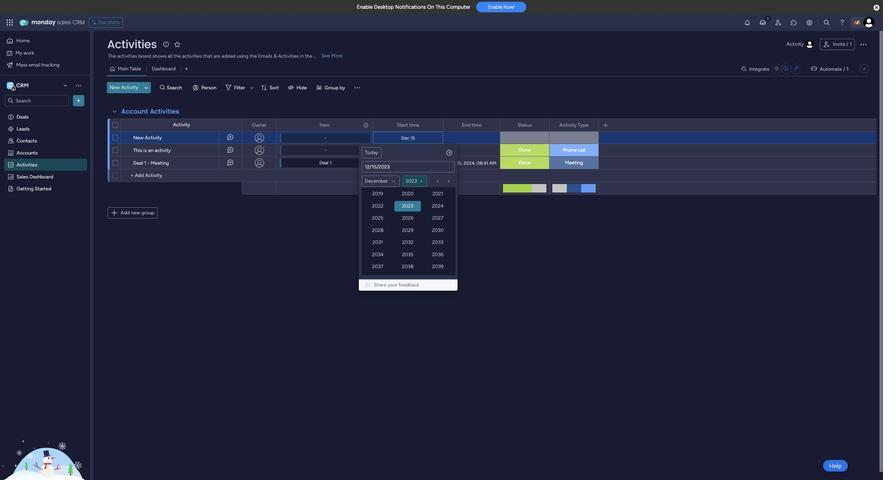 Task type: describe. For each thing, give the bounding box(es) containing it.
activities down accounts
[[17, 162, 37, 168]]

31 button
[[439, 250, 450, 260]]

activity up this is an activity
[[145, 135, 162, 141]]

see plans
[[98, 19, 120, 25]]

call
[[578, 147, 585, 153]]

2036 button
[[425, 250, 451, 260]]

0 vertical spatial 4 button
[[367, 214, 378, 224]]

add to favorites image
[[174, 41, 181, 48]]

today
[[365, 150, 378, 156]]

dashboard button
[[146, 63, 181, 75]]

2025
[[372, 215, 384, 221]]

status
[[518, 122, 532, 128]]

21 button
[[403, 238, 414, 248]]

invite / 1 button
[[820, 39, 855, 50]]

emails
[[258, 53, 272, 59]]

owner
[[252, 122, 267, 128]]

the
[[108, 53, 116, 59]]

added
[[222, 53, 235, 59]]

2029
[[402, 228, 414, 234]]

deal 1 - meeting
[[133, 160, 169, 166]]

apps image
[[790, 19, 797, 26]]

12
[[382, 228, 387, 234]]

Status field
[[516, 121, 534, 129]]

1 horizontal spatial 30
[[429, 252, 435, 258]]

tuesday element
[[378, 190, 390, 201]]

2024
[[432, 203, 444, 209]]

5
[[383, 216, 386, 222]]

start time
[[397, 122, 419, 128]]

crm inside workspace selection 'element'
[[16, 82, 29, 89]]

using
[[237, 53, 249, 59]]

enable for enable now!
[[488, 4, 502, 10]]

0 vertical spatial -
[[325, 135, 327, 141]]

26
[[382, 252, 387, 258]]

1 horizontal spatial 28 button
[[403, 250, 414, 260]]

21
[[406, 240, 411, 246]]

automate
[[820, 66, 842, 72]]

am for jun 23, 2022, 03:00 am
[[426, 148, 433, 153]]

15
[[410, 136, 415, 141]]

this is an activity
[[133, 148, 171, 154]]

2028
[[372, 228, 384, 234]]

1 vertical spatial 2023 button
[[395, 201, 421, 212]]

row group containing 27
[[366, 201, 450, 273]]

0 horizontal spatial 4
[[371, 216, 374, 222]]

email
[[29, 62, 40, 68]]

add time image
[[446, 149, 453, 157]]

2 for the leftmost 2 button
[[383, 264, 386, 270]]

2029 button
[[395, 226, 421, 236]]

we
[[393, 191, 400, 197]]

main table
[[118, 66, 141, 72]]

menu image
[[354, 84, 361, 91]]

work
[[23, 50, 34, 56]]

10, for nov 10, 2024, 08:11 am
[[393, 161, 399, 166]]

help button
[[823, 461, 848, 472]]

notifications image
[[744, 19, 751, 26]]

main
[[118, 66, 128, 72]]

0 horizontal spatial 7 button
[[403, 214, 414, 224]]

1 activities from the left
[[117, 53, 137, 59]]

column information image
[[363, 123, 369, 128]]

monday element
[[366, 190, 378, 201]]

thursday element
[[402, 190, 414, 201]]

an
[[148, 148, 153, 154]]

nov for nov 10, 2024, 08:11 am
[[384, 161, 392, 166]]

1 vertical spatial new
[[133, 135, 144, 141]]

workspace options image
[[75, 82, 82, 89]]

mass
[[16, 62, 28, 68]]

9
[[431, 216, 434, 222]]

monday
[[31, 18, 56, 26]]

/ for automate
[[843, 66, 845, 72]]

23 button
[[427, 238, 438, 248]]

christina overa image
[[863, 17, 875, 28]]

2019
[[372, 191, 383, 197]]

activity inside field
[[560, 122, 577, 128]]

2038
[[402, 264, 414, 270]]

grid containing mo
[[366, 190, 450, 273]]

nov 10, 2024, 08:41 am
[[447, 161, 496, 166]]

0 vertical spatial 30 button
[[403, 202, 414, 212]]

0 vertical spatial this
[[436, 4, 445, 10]]

see more link
[[321, 53, 343, 60]]

sales dashboard
[[17, 174, 53, 180]]

29 button
[[391, 202, 402, 212]]

my work
[[16, 50, 34, 56]]

1 inside invite / 1 "button"
[[850, 41, 852, 47]]

deal for deal 1
[[320, 160, 329, 166]]

see more
[[322, 53, 343, 59]]

2020 button
[[395, 189, 421, 200]]

1 horizontal spatial 28
[[405, 252, 411, 258]]

accounts
[[17, 150, 38, 156]]

deal for deal 1 - meeting
[[133, 160, 143, 166]]

0 horizontal spatial meeting
[[151, 160, 169, 166]]

activities right &
[[278, 53, 299, 59]]

show board description image
[[162, 41, 170, 48]]

2020
[[402, 191, 414, 197]]

activity down account activities field at the left of page
[[173, 122, 190, 128]]

0 horizontal spatial dashboard
[[29, 174, 53, 180]]

years group
[[362, 188, 456, 276]]

3
[[443, 204, 446, 210]]

5 button
[[379, 214, 390, 224]]

that
[[203, 53, 212, 59]]

2 activities from the left
[[182, 53, 202, 59]]

emails settings image
[[806, 19, 813, 26]]

saturday element
[[426, 190, 438, 201]]

feedback
[[399, 282, 419, 288]]

dapulse close image
[[874, 4, 880, 11]]

activities inside field
[[150, 107, 179, 116]]

invite / 1
[[833, 41, 852, 47]]

2027 button
[[425, 213, 451, 224]]

share your feedback link
[[365, 282, 452, 289]]

wednesday element
[[390, 190, 402, 201]]

2038 button
[[395, 262, 421, 273]]

person
[[201, 85, 216, 91]]

+ Add Activity  text field
[[125, 172, 239, 180]]

all
[[168, 53, 172, 59]]

sort button
[[258, 82, 283, 93]]

dapulse integrations image
[[741, 66, 746, 72]]

08:11
[[414, 161, 424, 166]]

2033
[[432, 240, 444, 246]]

lottie animation image
[[0, 410, 90, 481]]

see plans button
[[89, 17, 123, 28]]

2036
[[432, 252, 444, 258]]

1 horizontal spatial 4 button
[[403, 262, 414, 272]]

lottie animation element
[[0, 410, 90, 481]]

2035
[[402, 252, 414, 258]]

0 horizontal spatial 1 button
[[367, 262, 378, 272]]

19
[[382, 240, 387, 246]]

14 button
[[403, 226, 414, 236]]

2039 button
[[425, 262, 451, 273]]

dec
[[401, 136, 409, 141]]

december
[[365, 178, 388, 184]]

see for see more
[[322, 53, 330, 59]]

17 button
[[439, 226, 450, 236]]

public dashboard image
[[7, 173, 14, 180]]

1 vertical spatial 4
[[407, 264, 410, 270]]

are
[[213, 53, 220, 59]]

jun 23, 2022, 03:00 am
[[383, 148, 433, 153]]

page.
[[314, 53, 326, 59]]

2023 inside years group
[[402, 203, 414, 209]]

18 button
[[367, 238, 378, 248]]

notifications
[[395, 4, 426, 10]]

2019 button
[[365, 189, 391, 200]]

activities up board
[[107, 36, 157, 52]]

2 done from the top
[[519, 160, 531, 166]]



Task type: locate. For each thing, give the bounding box(es) containing it.
7 button up 2029 on the top
[[403, 214, 414, 224]]

2024, for 08:11
[[400, 161, 412, 166]]

2023 button down thursday element
[[395, 201, 421, 212]]

shows
[[152, 53, 166, 59]]

enable desktop notifications on this computer
[[357, 4, 471, 10]]

10
[[442, 216, 447, 222]]

start
[[397, 122, 408, 128]]

30 button up 6
[[427, 250, 438, 260]]

select product image
[[6, 19, 13, 26]]

2 down saturday element
[[431, 204, 434, 210]]

hide
[[297, 85, 307, 91]]

collapse board header image
[[862, 66, 867, 72]]

1 vertical spatial 28
[[405, 252, 411, 258]]

Search field
[[165, 83, 186, 93]]

2039
[[432, 264, 444, 270]]

0 vertical spatial 7 button
[[403, 214, 414, 224]]

new
[[131, 210, 140, 216]]

the right in
[[305, 53, 312, 59]]

1 nov from the left
[[384, 161, 392, 166]]

1 vertical spatial crm
[[16, 82, 29, 89]]

dashboard up started
[[29, 174, 53, 180]]

3 button
[[439, 202, 450, 212]]

1 horizontal spatial 30 button
[[427, 250, 438, 260]]

table
[[130, 66, 141, 72]]

mass email tracking
[[16, 62, 59, 68]]

contacts
[[17, 138, 37, 144]]

1 vertical spatial new activity
[[133, 135, 162, 141]]

1 horizontal spatial the
[[250, 53, 257, 59]]

my
[[16, 50, 22, 56]]

new up is
[[133, 135, 144, 141]]

meeting down phone call
[[565, 160, 583, 166]]

0 vertical spatial 1 button
[[415, 202, 426, 212]]

30 button down thursday element
[[403, 202, 414, 212]]

2027
[[432, 215, 444, 221]]

2 the from the left
[[250, 53, 257, 59]]

1 horizontal spatial /
[[847, 41, 849, 47]]

main table button
[[107, 63, 146, 75]]

4 down 27 button
[[371, 216, 374, 222]]

this left is
[[133, 148, 142, 154]]

new activity button
[[107, 82, 141, 93]]

the right using at left top
[[250, 53, 257, 59]]

group by button
[[313, 82, 349, 93]]

1 horizontal spatial nov
[[447, 161, 455, 166]]

/ for invite
[[847, 41, 849, 47]]

0 horizontal spatial this
[[133, 148, 142, 154]]

28 down '2032' "button"
[[405, 252, 411, 258]]

phone call
[[563, 147, 585, 153]]

0 horizontal spatial crm
[[16, 82, 29, 89]]

0 horizontal spatial 30
[[405, 204, 411, 210]]

activities up add view "image" in the top of the page
[[182, 53, 202, 59]]

activity
[[155, 148, 171, 154]]

Start time field
[[395, 121, 421, 129]]

2021 button
[[425, 189, 451, 200]]

1 button down friday element
[[415, 202, 426, 212]]

arrow down image
[[248, 84, 256, 92]]

help image
[[839, 19, 846, 26]]

december button
[[362, 176, 400, 187]]

time right end
[[472, 122, 482, 128]]

4 button down 2035 button
[[403, 262, 414, 272]]

6
[[431, 264, 434, 270]]

0 vertical spatial 2023
[[406, 178, 417, 184]]

7 for the left '7' button
[[407, 216, 410, 222]]

my work button
[[4, 47, 76, 59]]

0 vertical spatial 2023 button
[[403, 176, 427, 187]]

19 button
[[379, 238, 390, 248]]

4 down 2035 button
[[407, 264, 410, 270]]

options image
[[859, 40, 868, 49], [267, 119, 271, 131], [363, 119, 368, 131], [589, 119, 594, 131]]

2 down 26 button
[[383, 264, 386, 270]]

time for start time
[[409, 122, 419, 128]]

2026 button
[[395, 213, 421, 224]]

0 horizontal spatial 7
[[407, 216, 410, 222]]

help
[[829, 463, 842, 470]]

person button
[[190, 82, 221, 93]]

0 horizontal spatial /
[[843, 66, 845, 72]]

Date field
[[362, 162, 454, 172]]

grid
[[366, 190, 450, 273]]

nov for nov 10, 2024, 08:41 am
[[447, 161, 455, 166]]

list box
[[0, 109, 90, 290]]

new down main
[[110, 85, 120, 91]]

1 vertical spatial 28 button
[[403, 250, 414, 260]]

0 vertical spatial 28
[[381, 204, 387, 210]]

see left more
[[322, 53, 330, 59]]

1 vertical spatial 2 button
[[379, 262, 390, 272]]

deals
[[17, 114, 29, 120]]

0 vertical spatial /
[[847, 41, 849, 47]]

1 10, from the left
[[393, 161, 399, 166]]

new
[[110, 85, 120, 91], [133, 135, 144, 141]]

in
[[300, 53, 304, 59]]

0 horizontal spatial 2 button
[[379, 262, 390, 272]]

7 for '7' button to the right
[[443, 264, 446, 270]]

12 button
[[379, 226, 390, 236]]

public board image
[[7, 185, 14, 192]]

2028 button
[[365, 226, 391, 236]]

28 down the tuesday element
[[381, 204, 387, 210]]

workspace image
[[7, 82, 14, 90]]

activities up "main table" button
[[117, 53, 137, 59]]

0 horizontal spatial new
[[110, 85, 120, 91]]

options image
[[75, 97, 82, 104]]

1 vertical spatial 30
[[429, 252, 435, 258]]

1 image
[[765, 14, 771, 22]]

am for nov 10, 2024, 08:11 am
[[425, 161, 432, 166]]

11 button
[[367, 226, 378, 236]]

am right the 03:00
[[426, 148, 433, 153]]

7 button down 31 button
[[439, 262, 450, 272]]

1 vertical spatial -
[[325, 148, 327, 153]]

1 horizontal spatial 7 button
[[439, 262, 450, 272]]

filter button
[[223, 82, 256, 93]]

28
[[381, 204, 387, 210], [405, 252, 411, 258]]

2034 button
[[365, 250, 391, 260]]

2026
[[402, 215, 414, 221]]

Activities field
[[105, 36, 159, 52]]

am right the 08:11
[[425, 161, 432, 166]]

0 horizontal spatial see
[[98, 19, 107, 25]]

1 horizontal spatial time
[[472, 122, 482, 128]]

03:00
[[412, 148, 425, 153]]

10, for nov 10, 2024, 08:41 am
[[457, 161, 462, 166]]

0 horizontal spatial 28 button
[[379, 202, 390, 212]]

tracking
[[42, 62, 59, 68]]

am right 08:41
[[489, 161, 496, 166]]

list box containing deals
[[0, 109, 90, 290]]

1 horizontal spatial 1 button
[[415, 202, 426, 212]]

enable for enable desktop notifications on this computer
[[357, 4, 373, 10]]

2031
[[372, 240, 383, 246]]

2023 button
[[403, 176, 427, 187], [395, 201, 421, 212]]

crm right sales
[[72, 18, 85, 26]]

workspace selection element
[[7, 81, 30, 91]]

0 horizontal spatial deal
[[133, 160, 143, 166]]

2 for 2 button to the right
[[431, 204, 434, 210]]

2 button down saturday element
[[427, 202, 438, 212]]

2 nov from the left
[[447, 161, 455, 166]]

1 horizontal spatial activities
[[182, 53, 202, 59]]

14
[[406, 228, 411, 234]]

1 button down the 25 button
[[367, 262, 378, 272]]

2037
[[372, 264, 383, 270]]

1 vertical spatial 7 button
[[439, 262, 450, 272]]

28 button down the tuesday element
[[379, 202, 390, 212]]

Search in workspace field
[[15, 97, 59, 105]]

/ right "automate"
[[843, 66, 845, 72]]

this right on
[[436, 4, 445, 10]]

2037 button
[[365, 262, 391, 273]]

see inside button
[[98, 19, 107, 25]]

v2 search image
[[160, 84, 165, 92]]

1 vertical spatial 7
[[443, 264, 446, 270]]

0 horizontal spatial time
[[409, 122, 419, 128]]

1 deal from the left
[[133, 160, 143, 166]]

new inside button
[[110, 85, 120, 91]]

more
[[331, 53, 343, 59]]

1 vertical spatial 1 button
[[367, 262, 378, 272]]

activities
[[117, 53, 137, 59], [182, 53, 202, 59]]

2024, left 08:41
[[464, 161, 476, 166]]

enable left the now!
[[488, 4, 502, 10]]

crm right the workspace image
[[16, 82, 29, 89]]

nov
[[384, 161, 392, 166], [447, 161, 455, 166]]

nov down add time image
[[447, 161, 455, 166]]

row group
[[366, 201, 450, 273]]

0 horizontal spatial 28
[[381, 204, 387, 210]]

search everything image
[[823, 19, 830, 26]]

1 horizontal spatial dashboard
[[152, 66, 176, 72]]

2 10, from the left
[[457, 161, 462, 166]]

activity left type
[[560, 122, 577, 128]]

1 vertical spatial 2023
[[402, 203, 414, 209]]

0 vertical spatial 2 button
[[427, 202, 438, 212]]

4 button up 11
[[367, 214, 378, 224]]

su
[[441, 191, 447, 197]]

2 time from the left
[[472, 122, 482, 128]]

computer
[[446, 4, 471, 10]]

time right the start
[[409, 122, 419, 128]]

getting
[[17, 186, 34, 192]]

getting started
[[17, 186, 51, 192]]

0 vertical spatial see
[[98, 19, 107, 25]]

1 vertical spatial 2
[[383, 264, 386, 270]]

0 vertical spatial 30
[[405, 204, 411, 210]]

0 vertical spatial 2
[[431, 204, 434, 210]]

activity inside button
[[121, 85, 138, 91]]

0 horizontal spatial the
[[174, 53, 181, 59]]

1 horizontal spatial deal
[[320, 160, 329, 166]]

new activity down "main table" button
[[110, 85, 138, 91]]

0 vertical spatial done
[[519, 147, 531, 153]]

activity left angle down image
[[121, 85, 138, 91]]

inbox image
[[759, 19, 766, 26]]

1 the from the left
[[174, 53, 181, 59]]

new activity inside button
[[110, 85, 138, 91]]

2 horizontal spatial the
[[305, 53, 312, 59]]

angle down image
[[145, 85, 148, 90]]

activity button
[[784, 39, 817, 50]]

2022 button
[[365, 201, 391, 212]]

10, down '23,'
[[393, 161, 399, 166]]

1 2024, from the left
[[400, 161, 412, 166]]

see for see plans
[[98, 19, 107, 25]]

1 horizontal spatial 2024,
[[464, 161, 476, 166]]

time for end time
[[472, 122, 482, 128]]

2024,
[[400, 161, 412, 166], [464, 161, 476, 166]]

activity inside popup button
[[787, 41, 804, 47]]

is
[[143, 148, 147, 154]]

2 vertical spatial -
[[147, 160, 149, 166]]

16 button
[[427, 226, 438, 236]]

activity down apps icon
[[787, 41, 804, 47]]

monday sales crm
[[31, 18, 85, 26]]

1 vertical spatial see
[[322, 53, 330, 59]]

share
[[374, 282, 386, 288]]

0 vertical spatial new activity
[[110, 85, 138, 91]]

2035 button
[[395, 250, 421, 260]]

started
[[35, 186, 51, 192]]

1 vertical spatial dashboard
[[29, 174, 53, 180]]

1 vertical spatial this
[[133, 148, 142, 154]]

1 horizontal spatial enable
[[488, 4, 502, 10]]

filter
[[234, 85, 245, 91]]

2023 down thursday element
[[402, 203, 414, 209]]

1 horizontal spatial see
[[322, 53, 330, 59]]

1 horizontal spatial new
[[133, 135, 144, 141]]

done
[[519, 147, 531, 153], [519, 160, 531, 166]]

0 horizontal spatial 30 button
[[403, 202, 414, 212]]

10, left 08:41
[[457, 161, 462, 166]]

2025 button
[[365, 213, 391, 224]]

1 done from the top
[[519, 147, 531, 153]]

/ right invite
[[847, 41, 849, 47]]

dashboard down 'shows'
[[152, 66, 176, 72]]

0 horizontal spatial activities
[[117, 53, 137, 59]]

1 vertical spatial /
[[843, 66, 845, 72]]

- down item field
[[325, 135, 327, 141]]

0 vertical spatial 4
[[371, 216, 374, 222]]

1 horizontal spatial meeting
[[565, 160, 583, 166]]

1 button
[[415, 202, 426, 212], [367, 262, 378, 272]]

item
[[320, 122, 330, 128]]

2024, for 08:41
[[464, 161, 476, 166]]

friday element
[[414, 190, 426, 201]]

- down an
[[147, 160, 149, 166]]

2 button down 26 button
[[379, 262, 390, 272]]

time
[[409, 122, 419, 128], [472, 122, 482, 128]]

option
[[0, 111, 90, 112]]

1 vertical spatial done
[[519, 160, 531, 166]]

home
[[16, 38, 30, 44]]

0 vertical spatial 28 button
[[379, 202, 390, 212]]

meeting down activity
[[151, 160, 169, 166]]

next image
[[446, 179, 452, 184]]

1 vertical spatial 30 button
[[427, 250, 438, 260]]

1 horizontal spatial 10,
[[457, 161, 462, 166]]

0 horizontal spatial 2024,
[[400, 161, 412, 166]]

2024, left the 08:11
[[400, 161, 412, 166]]

enable inside button
[[488, 4, 502, 10]]

30 down thursday element
[[405, 204, 411, 210]]

End time field
[[460, 121, 483, 129]]

0 vertical spatial dashboard
[[152, 66, 176, 72]]

3 the from the left
[[305, 53, 312, 59]]

invite members image
[[775, 19, 782, 26]]

1 horizontal spatial this
[[436, 4, 445, 10]]

the right all
[[174, 53, 181, 59]]

see left plans
[[98, 19, 107, 25]]

30 down 23 button
[[429, 252, 435, 258]]

2023 up 2020 at the left
[[406, 178, 417, 184]]

enable left desktop
[[357, 4, 373, 10]]

0 vertical spatial 7
[[407, 216, 410, 222]]

this
[[436, 4, 445, 10], [133, 148, 142, 154]]

sunday element
[[438, 190, 450, 201]]

new activity up is
[[133, 135, 162, 141]]

1 horizontal spatial 7
[[443, 264, 446, 270]]

now!
[[504, 4, 515, 10]]

0 horizontal spatial 4 button
[[367, 214, 378, 224]]

2 2024, from the left
[[464, 161, 476, 166]]

1 horizontal spatial 4
[[407, 264, 410, 270]]

dashboard inside button
[[152, 66, 176, 72]]

0 horizontal spatial 2
[[383, 264, 386, 270]]

autopilot image
[[811, 64, 817, 73]]

today button
[[362, 147, 381, 159]]

Owner field
[[250, 121, 268, 129]]

0 vertical spatial crm
[[72, 18, 85, 26]]

08:41
[[477, 161, 488, 166]]

account activities
[[121, 107, 179, 116]]

2 deal from the left
[[320, 160, 329, 166]]

2032
[[402, 240, 414, 246]]

1 horizontal spatial 2 button
[[427, 202, 438, 212]]

0 horizontal spatial enable
[[357, 4, 373, 10]]

am for nov 10, 2024, 08:41 am
[[489, 161, 496, 166]]

2031 button
[[365, 238, 391, 248]]

0 horizontal spatial nov
[[384, 161, 392, 166]]

7 down 31 button
[[443, 264, 446, 270]]

previous image
[[435, 179, 441, 184]]

2023 button up the "fr"
[[403, 176, 427, 187]]

deal
[[133, 160, 143, 166], [320, 160, 329, 166]]

Item field
[[318, 121, 332, 129]]

7 up 2029 on the top
[[407, 216, 410, 222]]

11
[[370, 228, 374, 234]]

Account Activities field
[[120, 107, 181, 116]]

0 vertical spatial new
[[110, 85, 120, 91]]

/ inside "button"
[[847, 41, 849, 47]]

Activity Type field
[[558, 121, 591, 129]]

1 horizontal spatial 2
[[431, 204, 434, 210]]

nov down jun at the left top of page
[[384, 161, 392, 166]]

deal 1
[[320, 160, 332, 166]]

activities down v2 search image
[[150, 107, 179, 116]]

1 vertical spatial 4 button
[[403, 262, 414, 272]]

add view image
[[185, 66, 188, 72]]

1 horizontal spatial crm
[[72, 18, 85, 26]]

0 horizontal spatial 10,
[[393, 161, 399, 166]]

- up deal 1
[[325, 148, 327, 153]]

new activity
[[110, 85, 138, 91], [133, 135, 162, 141]]

28 button down '2032' "button"
[[403, 250, 414, 260]]

dashboard
[[152, 66, 176, 72], [29, 174, 53, 180]]

1 time from the left
[[409, 122, 419, 128]]



Task type: vqa. For each thing, say whether or not it's contained in the screenshot.


